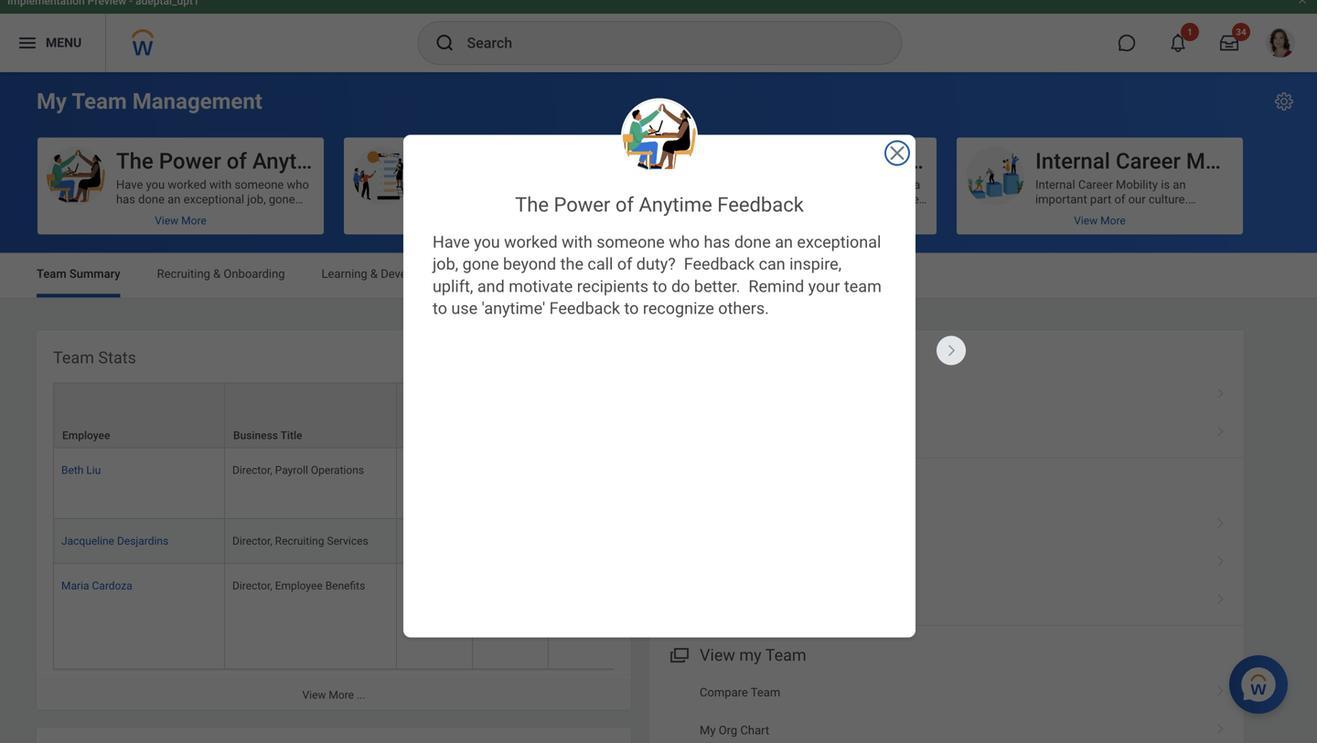 Task type: describe. For each thing, give the bounding box(es) containing it.
maria
[[61, 580, 89, 593]]

uplift,
[[433, 277, 473, 296]]

director, for director, employee benefits
[[232, 580, 272, 593]]

org
[[719, 724, 737, 738]]

internal
[[1035, 148, 1110, 174]]

absence
[[678, 267, 724, 281]]

time
[[638, 267, 665, 281]]

1 horizontal spatial the
[[515, 193, 549, 217]]

my org chart
[[700, 724, 769, 738]]

search image
[[434, 32, 456, 54]]

notifications large image
[[1169, 34, 1187, 52]]

main content containing my team management
[[0, 72, 1317, 744]]

beth liu link
[[61, 461, 101, 477]]

compare team link
[[649, 674, 1244, 712]]

my for my org chart
[[700, 724, 716, 738]]

chevron right image for third list from the bottom of the page
[[1209, 382, 1233, 400]]

view more ... link
[[37, 680, 631, 710]]

1 vertical spatial of
[[615, 193, 634, 217]]

...
[[357, 689, 365, 702]]

cardoza
[[92, 580, 132, 593]]

compare team
[[700, 686, 781, 700]]

chart
[[740, 724, 769, 738]]

next announcement image
[[937, 336, 966, 364]]

tab list containing team summary
[[18, 254, 1299, 298]]

1 horizontal spatial power
[[554, 193, 610, 217]]

my
[[739, 646, 762, 665]]

view for view more ...
[[302, 689, 326, 702]]

1 horizontal spatial to
[[624, 299, 639, 318]]

anytime inside button
[[252, 148, 333, 174]]

1 vertical spatial feedback
[[717, 193, 804, 217]]

motivate
[[509, 277, 573, 296]]

benefits
[[325, 580, 365, 593]]

director, recruiting services
[[232, 535, 368, 548]]

employee for employee engagement
[[423, 148, 519, 174]]

2 vertical spatial employee
[[275, 580, 323, 593]]

and
[[477, 277, 505, 296]]

view more ...
[[302, 689, 365, 702]]

duty?
[[636, 255, 676, 274]]

my org chart link
[[649, 712, 1244, 744]]

an
[[775, 233, 793, 252]]

close image
[[886, 142, 908, 164]]

use
[[451, 299, 478, 318]]

team stats element
[[37, 331, 1317, 710]]

view my team
[[700, 646, 807, 665]]

profile logan mcneil element
[[1255, 23, 1306, 63]]

talent & performance
[[487, 267, 601, 281]]

desjardins
[[117, 535, 169, 548]]

employee engagement
[[423, 148, 648, 174]]

talent
[[487, 267, 519, 281]]

of inside button
[[227, 148, 247, 174]]

1 list from the top
[[649, 377, 1244, 452]]

learning
[[322, 267, 367, 281]]

& for learning
[[370, 267, 378, 281]]

internal career mobility button
[[957, 138, 1265, 235]]

job,
[[433, 255, 458, 274]]

done
[[734, 233, 771, 252]]

row containing employee
[[53, 383, 1317, 449]]

inspire,
[[790, 255, 842, 274]]

'anytime'
[[482, 299, 545, 318]]

feedback inside have you worked with someone who has done an exceptional job, gone beyond the call of duty?  feedback can inspire, uplift, and motivate recipients to do better.  remind your team to use 'anytime' feedback to recognize others.
[[549, 299, 620, 318]]

have you worked with someone who has done an exceptional job, gone beyond the call of duty?  feedback can inspire, uplift, and motivate recipients to do better.  remind your team to use 'anytime' feedback to recognize others.
[[433, 233, 886, 318]]

worked
[[504, 233, 558, 252]]

jacqueline desjardins
[[61, 535, 169, 548]]

others.
[[718, 299, 769, 318]]

onboarding
[[224, 267, 285, 281]]

have
[[433, 233, 470, 252]]

list containing compare team
[[649, 674, 1244, 744]]

close environment banner image
[[1297, 0, 1308, 5]]

career
[[1116, 148, 1181, 174]]

performance
[[533, 267, 601, 281]]

row containing jacqueline desjardins
[[53, 519, 1317, 564]]

maria cardoza link
[[61, 576, 132, 593]]

mobility
[[1186, 148, 1265, 174]]

power inside the power of anytime feedback button
[[159, 148, 221, 174]]

2 chevron right image from the top
[[1209, 588, 1233, 606]]

& for talent
[[522, 267, 530, 281]]

business title button
[[225, 384, 396, 448]]

team stats
[[53, 349, 136, 368]]

jacqueline
[[61, 535, 114, 548]]

configure this page image
[[1273, 91, 1295, 113]]

beth liu
[[61, 464, 101, 477]]



Task type: vqa. For each thing, say whether or not it's contained in the screenshot.
Power within "button"
yes



Task type: locate. For each thing, give the bounding box(es) containing it.
0 vertical spatial my
[[37, 88, 67, 114]]

2 vertical spatial chevron right image
[[1209, 717, 1233, 736]]

1 vertical spatial list
[[649, 506, 1244, 620]]

3 chevron right image from the top
[[1209, 717, 1233, 736]]

business
[[233, 430, 278, 442]]

director, down business
[[232, 464, 272, 477]]

director,
[[232, 464, 272, 477], [232, 535, 272, 548], [232, 580, 272, 593]]

team
[[844, 277, 882, 296]]

0 horizontal spatial recruiting
[[157, 267, 210, 281]]

to left "do"
[[653, 277, 667, 296]]

0 vertical spatial the power of anytime feedback
[[116, 148, 434, 174]]

more
[[329, 689, 354, 702]]

better.
[[694, 277, 741, 296]]

employee down director, recruiting services
[[275, 580, 323, 593]]

0 horizontal spatial the power of anytime feedback
[[116, 148, 434, 174]]

0 vertical spatial of
[[227, 148, 247, 174]]

employee
[[423, 148, 519, 174], [62, 430, 110, 442], [275, 580, 323, 593]]

2 vertical spatial feedback
[[549, 299, 620, 318]]

1 vertical spatial employee
[[62, 430, 110, 442]]

employee button
[[54, 384, 224, 448]]

0 horizontal spatial anytime
[[252, 148, 333, 174]]

2 row from the top
[[53, 449, 1317, 519]]

1 chevron right image from the top
[[1209, 382, 1233, 400]]

feedback
[[339, 148, 434, 174], [717, 193, 804, 217], [549, 299, 620, 318]]

team inside list
[[751, 686, 781, 700]]

&
[[213, 267, 221, 281], [370, 267, 378, 281], [522, 267, 530, 281], [668, 267, 675, 281]]

1 horizontal spatial employee
[[275, 580, 323, 593]]

2 vertical spatial list
[[649, 674, 1244, 744]]

0 horizontal spatial feedback
[[339, 148, 434, 174]]

0 horizontal spatial employee
[[62, 430, 110, 442]]

1 vertical spatial anytime
[[639, 193, 712, 217]]

view inside view more ... link
[[302, 689, 326, 702]]

my for my team management
[[37, 88, 67, 114]]

someone
[[597, 233, 665, 252]]

summary
[[69, 267, 120, 281]]

liu
[[86, 464, 101, 477]]

who
[[669, 233, 700, 252]]

recruiting
[[157, 267, 210, 281], [275, 535, 324, 548]]

director, up director, employee benefits
[[232, 535, 272, 548]]

call
[[588, 255, 613, 274]]

2 & from the left
[[370, 267, 378, 281]]

3 & from the left
[[522, 267, 530, 281]]

1 vertical spatial my
[[700, 724, 716, 738]]

3 list from the top
[[649, 674, 1244, 744]]

your
[[808, 277, 840, 296]]

director, employee benefits
[[232, 580, 365, 593]]

director, payroll operations
[[232, 464, 364, 477]]

recruiting & onboarding
[[157, 267, 285, 281]]

anytime
[[252, 148, 333, 174], [639, 193, 712, 217]]

to down recipients
[[624, 299, 639, 318]]

chevron right image
[[1209, 382, 1233, 400], [1209, 512, 1233, 530], [1209, 550, 1233, 568], [1209, 680, 1233, 698]]

2 list from the top
[[649, 506, 1244, 620]]

the
[[116, 148, 153, 174], [515, 193, 549, 217]]

0 vertical spatial power
[[159, 148, 221, 174]]

banner
[[0, 0, 1317, 72]]

4 row from the top
[[53, 564, 1317, 670]]

1 vertical spatial director,
[[232, 535, 272, 548]]

you
[[474, 233, 500, 252]]

the
[[560, 255, 584, 274]]

& right learning
[[370, 267, 378, 281]]

chevron right image inside compare team link
[[1209, 680, 1233, 698]]

the power of anytime feedback inside button
[[116, 148, 434, 174]]

employee for employee
[[62, 430, 110, 442]]

0 horizontal spatial the
[[116, 148, 153, 174]]

view left more
[[302, 689, 326, 702]]

1 vertical spatial the
[[515, 193, 549, 217]]

my team management
[[37, 88, 262, 114]]

2 horizontal spatial to
[[653, 277, 667, 296]]

0 vertical spatial recruiting
[[157, 267, 210, 281]]

recognize
[[643, 299, 714, 318]]

chevron right image
[[1209, 420, 1233, 438], [1209, 588, 1233, 606], [1209, 717, 1233, 736]]

1 & from the left
[[213, 267, 221, 281]]

1 horizontal spatial recruiting
[[275, 535, 324, 548]]

my
[[37, 88, 67, 114], [700, 724, 716, 738]]

do
[[671, 277, 690, 296]]

0 horizontal spatial view
[[302, 689, 326, 702]]

2 vertical spatial of
[[617, 255, 632, 274]]

& for time
[[668, 267, 675, 281]]

power
[[159, 148, 221, 174], [554, 193, 610, 217]]

learning & development
[[322, 267, 450, 281]]

main content
[[0, 72, 1317, 744]]

3 row from the top
[[53, 519, 1317, 564]]

1 horizontal spatial my
[[700, 724, 716, 738]]

row
[[53, 383, 1317, 449], [53, 449, 1317, 519], [53, 519, 1317, 564], [53, 564, 1317, 670]]

employee inside employee popup button
[[62, 430, 110, 442]]

business title
[[233, 430, 302, 442]]

inbox large image
[[1220, 34, 1239, 52]]

recruiting left onboarding
[[157, 267, 210, 281]]

2 horizontal spatial employee
[[423, 148, 519, 174]]

employee engagement button
[[344, 138, 648, 235]]

development
[[381, 267, 450, 281]]

of up "someone"
[[615, 193, 634, 217]]

4 & from the left
[[668, 267, 675, 281]]

column header
[[473, 383, 549, 449], [549, 383, 625, 449]]

tab list
[[18, 254, 1299, 298]]

2 vertical spatial director,
[[232, 580, 272, 593]]

director, for director, payroll operations
[[232, 464, 272, 477]]

beyond
[[503, 255, 556, 274]]

internal career mobility
[[1035, 148, 1265, 174]]

0 vertical spatial view
[[700, 646, 735, 665]]

view
[[700, 646, 735, 665], [302, 689, 326, 702]]

the power of anytime feedback button
[[38, 138, 434, 235]]

2 chevron right image from the top
[[1209, 512, 1233, 530]]

3 director, from the top
[[232, 580, 272, 593]]

payroll
[[275, 464, 308, 477]]

team
[[72, 88, 127, 114], [37, 267, 66, 281], [53, 349, 94, 368], [765, 646, 807, 665], [751, 686, 781, 700]]

chevron right image inside my org chart link
[[1209, 717, 1233, 736]]

2 column header from the left
[[549, 383, 625, 449]]

1 vertical spatial view
[[302, 689, 326, 702]]

1 chevron right image from the top
[[1209, 420, 1233, 438]]

1 director, from the top
[[232, 464, 272, 477]]

feedback inside the power of anytime feedback button
[[339, 148, 434, 174]]

chevron right image for 2nd list
[[1209, 512, 1233, 530]]

stats
[[98, 349, 136, 368]]

the inside button
[[116, 148, 153, 174]]

1 column header from the left
[[473, 383, 549, 449]]

recruiting up director, employee benefits
[[275, 535, 324, 548]]

director, down director, recruiting services
[[232, 580, 272, 593]]

1 vertical spatial chevron right image
[[1209, 588, 1233, 606]]

can
[[759, 255, 786, 274]]

of down "someone"
[[617, 255, 632, 274]]

maria cardoza
[[61, 580, 132, 593]]

recipients
[[577, 277, 649, 296]]

menu group image
[[666, 642, 691, 667]]

2 horizontal spatial feedback
[[717, 193, 804, 217]]

employee up the "beth liu" link
[[62, 430, 110, 442]]

my inside list
[[700, 724, 716, 738]]

1 horizontal spatial anytime
[[639, 193, 712, 217]]

the down 'my team management'
[[116, 148, 153, 174]]

with
[[562, 233, 593, 252]]

0 vertical spatial employee
[[423, 148, 519, 174]]

services
[[327, 535, 368, 548]]

0 horizontal spatial my
[[37, 88, 67, 114]]

0 vertical spatial feedback
[[339, 148, 434, 174]]

0 vertical spatial the
[[116, 148, 153, 174]]

1 vertical spatial recruiting
[[275, 535, 324, 548]]

power down "management"
[[159, 148, 221, 174]]

0 vertical spatial list
[[649, 377, 1244, 452]]

0 horizontal spatial to
[[433, 299, 447, 318]]

& right talent
[[522, 267, 530, 281]]

exceptional
[[797, 233, 881, 252]]

1 horizontal spatial the power of anytime feedback
[[515, 193, 804, 217]]

compare
[[700, 686, 748, 700]]

4 chevron right image from the top
[[1209, 680, 1233, 698]]

0 vertical spatial chevron right image
[[1209, 420, 1233, 438]]

& for recruiting
[[213, 267, 221, 281]]

of inside have you worked with someone who has done an exceptional job, gone beyond the call of duty?  feedback can inspire, uplift, and motivate recipients to do better.  remind your team to use 'anytime' feedback to recognize others.
[[617, 255, 632, 274]]

the power of anytime feedback
[[116, 148, 434, 174], [515, 193, 804, 217]]

to left 'use'
[[433, 299, 447, 318]]

engagement
[[524, 148, 648, 174]]

title
[[280, 430, 302, 442]]

compensation
[[761, 267, 838, 281]]

the up worked
[[515, 193, 549, 217]]

time & absence
[[638, 267, 724, 281]]

3 chevron right image from the top
[[1209, 550, 1233, 568]]

view left the my
[[700, 646, 735, 665]]

& right time
[[668, 267, 675, 281]]

to
[[653, 277, 667, 296], [433, 299, 447, 318], [624, 299, 639, 318]]

power up "with"
[[554, 193, 610, 217]]

employee inside employee engagement button
[[423, 148, 519, 174]]

jacqueline desjardins link
[[61, 531, 169, 548]]

1 row from the top
[[53, 383, 1317, 449]]

1 vertical spatial the power of anytime feedback
[[515, 193, 804, 217]]

view for view my team
[[700, 646, 735, 665]]

cell
[[397, 449, 473, 519], [473, 449, 549, 519], [549, 449, 625, 519], [397, 519, 473, 564], [473, 519, 549, 564], [549, 519, 625, 564], [397, 564, 473, 670], [473, 564, 549, 670], [549, 564, 625, 670]]

chevron right image for list containing compare team
[[1209, 680, 1233, 698]]

& left onboarding
[[213, 267, 221, 281]]

management
[[132, 88, 262, 114]]

operations
[[311, 464, 364, 477]]

employee up "you"
[[423, 148, 519, 174]]

director, for director, recruiting services
[[232, 535, 272, 548]]

team summary
[[37, 267, 120, 281]]

2 director, from the top
[[232, 535, 272, 548]]

1 vertical spatial power
[[554, 193, 610, 217]]

gone
[[463, 255, 499, 274]]

has
[[704, 233, 730, 252]]

0 horizontal spatial power
[[159, 148, 221, 174]]

0 vertical spatial anytime
[[252, 148, 333, 174]]

recruiting inside team stats element
[[275, 535, 324, 548]]

1 horizontal spatial view
[[700, 646, 735, 665]]

list
[[649, 377, 1244, 452], [649, 506, 1244, 620], [649, 674, 1244, 744]]

of down "management"
[[227, 148, 247, 174]]

row containing beth liu
[[53, 449, 1317, 519]]

beth
[[61, 464, 84, 477]]

0 vertical spatial director,
[[232, 464, 272, 477]]

1 horizontal spatial feedback
[[549, 299, 620, 318]]

row containing maria cardoza
[[53, 564, 1317, 670]]



